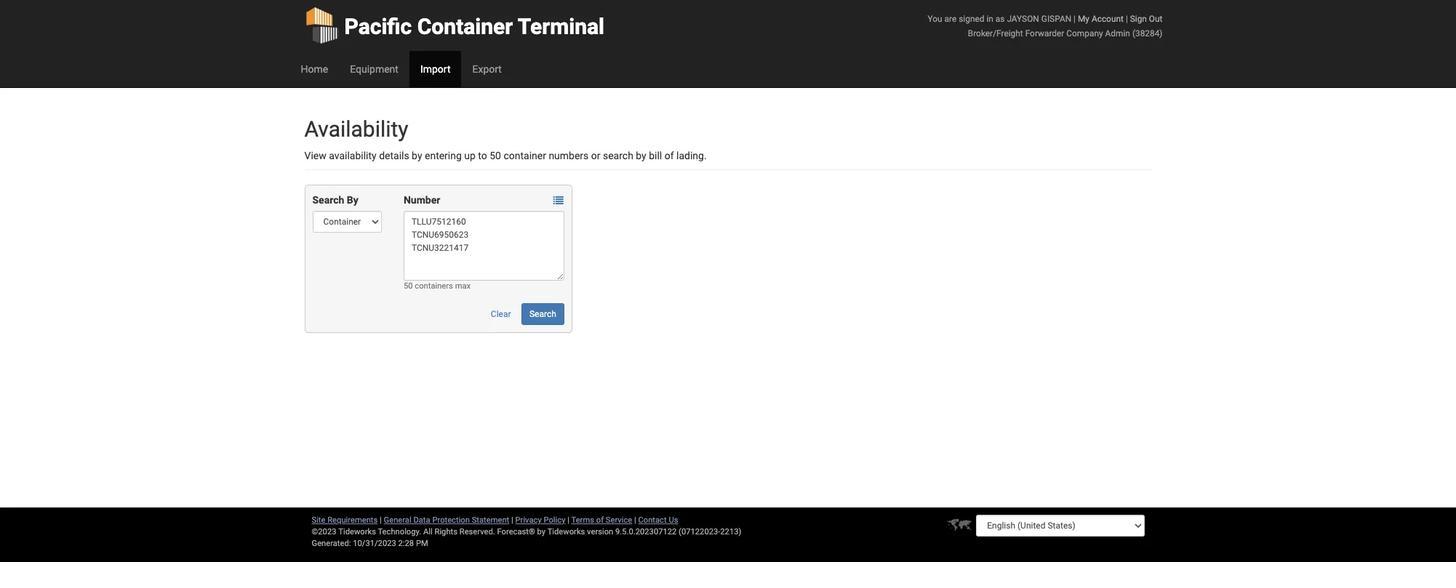 Task type: describe. For each thing, give the bounding box(es) containing it.
of inside site requirements | general data protection statement | privacy policy | terms of service | contact us ©2023 tideworks technology. all rights reserved. forecast® by tideworks version 9.5.0.202307122 (07122023-2213) generated: 10/31/2023 2:28 pm
[[597, 516, 604, 525]]

import
[[421, 63, 451, 75]]

to
[[478, 150, 487, 162]]

version
[[587, 528, 614, 537]]

10/31/2023
[[353, 539, 396, 549]]

by inside site requirements | general data protection statement | privacy policy | terms of service | contact us ©2023 tideworks technology. all rights reserved. forecast® by tideworks version 9.5.0.202307122 (07122023-2213) generated: 10/31/2023 2:28 pm
[[537, 528, 546, 537]]

broker/freight
[[968, 28, 1024, 39]]

availability
[[329, 150, 377, 162]]

out
[[1150, 14, 1163, 24]]

lading.
[[677, 150, 707, 162]]

number
[[404, 194, 441, 206]]

1 horizontal spatial 50
[[490, 150, 501, 162]]

entering
[[425, 150, 462, 162]]

admin
[[1106, 28, 1131, 39]]

view availability details by entering up to 50 container numbers or search by bill of lading.
[[305, 150, 707, 162]]

show list image
[[554, 196, 564, 206]]

home button
[[290, 51, 339, 87]]

policy
[[544, 516, 566, 525]]

search for search by
[[313, 194, 344, 206]]

| left the sign
[[1126, 14, 1129, 24]]

or
[[591, 150, 601, 162]]

(07122023-
[[679, 528, 721, 537]]

generated:
[[312, 539, 351, 549]]

equipment
[[350, 63, 399, 75]]

data
[[414, 516, 431, 525]]

tideworks
[[548, 528, 585, 537]]

site
[[312, 516, 326, 525]]

0 horizontal spatial 50
[[404, 282, 413, 291]]

you are signed in as jayson gispan | my account | sign out broker/freight forwarder company admin (38284)
[[928, 14, 1163, 39]]

site requirements link
[[312, 516, 378, 525]]

| left general
[[380, 516, 382, 525]]

details
[[379, 150, 409, 162]]

pacific
[[345, 14, 412, 39]]

(38284)
[[1133, 28, 1163, 39]]

terminal
[[518, 14, 605, 39]]

home
[[301, 63, 328, 75]]

50 containers max
[[404, 282, 471, 291]]

search for search
[[530, 309, 557, 319]]

container
[[418, 14, 513, 39]]

max
[[455, 282, 471, 291]]

| up 9.5.0.202307122
[[635, 516, 637, 525]]

my
[[1078, 14, 1090, 24]]

sign out link
[[1131, 14, 1163, 24]]

by
[[347, 194, 359, 206]]

pacific container terminal link
[[305, 0, 605, 51]]

statement
[[472, 516, 510, 525]]

9.5.0.202307122
[[616, 528, 677, 537]]

sign
[[1131, 14, 1148, 24]]

service
[[606, 516, 633, 525]]

©2023 tideworks
[[312, 528, 376, 537]]

general data protection statement link
[[384, 516, 510, 525]]

site requirements | general data protection statement | privacy policy | terms of service | contact us ©2023 tideworks technology. all rights reserved. forecast® by tideworks version 9.5.0.202307122 (07122023-2213) generated: 10/31/2023 2:28 pm
[[312, 516, 742, 549]]

signed
[[959, 14, 985, 24]]



Task type: locate. For each thing, give the bounding box(es) containing it.
0 horizontal spatial search
[[313, 194, 344, 206]]

0 horizontal spatial of
[[597, 516, 604, 525]]

up
[[464, 150, 476, 162]]

| up forecast®
[[512, 516, 514, 525]]

2213)
[[721, 528, 742, 537]]

search inside button
[[530, 309, 557, 319]]

1 vertical spatial of
[[597, 516, 604, 525]]

equipment button
[[339, 51, 410, 87]]

privacy policy link
[[516, 516, 566, 525]]

numbers
[[549, 150, 589, 162]]

gispan
[[1042, 14, 1072, 24]]

all
[[424, 528, 433, 537]]

search right clear
[[530, 309, 557, 319]]

1 vertical spatial search
[[530, 309, 557, 319]]

of right bill
[[665, 150, 674, 162]]

1 vertical spatial 50
[[404, 282, 413, 291]]

reserved.
[[460, 528, 495, 537]]

search button
[[522, 303, 565, 325]]

container
[[504, 150, 546, 162]]

50
[[490, 150, 501, 162], [404, 282, 413, 291]]

protection
[[433, 516, 470, 525]]

1 horizontal spatial search
[[530, 309, 557, 319]]

contact us link
[[639, 516, 679, 525]]

by down privacy policy link
[[537, 528, 546, 537]]

50 left containers
[[404, 282, 413, 291]]

forwarder
[[1026, 28, 1065, 39]]

forecast®
[[497, 528, 535, 537]]

search left by
[[313, 194, 344, 206]]

| left my
[[1074, 14, 1076, 24]]

availability
[[305, 116, 409, 142]]

rights
[[435, 528, 458, 537]]

pacific container terminal
[[345, 14, 605, 39]]

search
[[603, 150, 634, 162]]

0 horizontal spatial by
[[412, 150, 422, 162]]

by
[[412, 150, 422, 162], [636, 150, 647, 162], [537, 528, 546, 537]]

0 vertical spatial of
[[665, 150, 674, 162]]

0 vertical spatial search
[[313, 194, 344, 206]]

clear button
[[483, 303, 519, 325]]

technology.
[[378, 528, 422, 537]]

contact
[[639, 516, 667, 525]]

0 vertical spatial 50
[[490, 150, 501, 162]]

|
[[1074, 14, 1076, 24], [1126, 14, 1129, 24], [380, 516, 382, 525], [512, 516, 514, 525], [568, 516, 570, 525], [635, 516, 637, 525]]

1 horizontal spatial of
[[665, 150, 674, 162]]

of
[[665, 150, 674, 162], [597, 516, 604, 525]]

containers
[[415, 282, 453, 291]]

Number text field
[[404, 211, 565, 281]]

requirements
[[328, 516, 378, 525]]

in
[[987, 14, 994, 24]]

by right details
[[412, 150, 422, 162]]

are
[[945, 14, 957, 24]]

terms of service link
[[572, 516, 633, 525]]

bill
[[649, 150, 662, 162]]

2:28
[[398, 539, 414, 549]]

clear
[[491, 309, 511, 319]]

search
[[313, 194, 344, 206], [530, 309, 557, 319]]

export button
[[462, 51, 513, 87]]

as
[[996, 14, 1005, 24]]

terms
[[572, 516, 595, 525]]

my account link
[[1078, 14, 1124, 24]]

privacy
[[516, 516, 542, 525]]

export
[[473, 63, 502, 75]]

us
[[669, 516, 679, 525]]

view
[[305, 150, 327, 162]]

1 horizontal spatial by
[[537, 528, 546, 537]]

account
[[1092, 14, 1124, 24]]

import button
[[410, 51, 462, 87]]

| up tideworks in the left of the page
[[568, 516, 570, 525]]

of up version
[[597, 516, 604, 525]]

you
[[928, 14, 943, 24]]

search by
[[313, 194, 359, 206]]

pm
[[416, 539, 428, 549]]

general
[[384, 516, 412, 525]]

company
[[1067, 28, 1104, 39]]

50 right the to
[[490, 150, 501, 162]]

by left bill
[[636, 150, 647, 162]]

2 horizontal spatial by
[[636, 150, 647, 162]]

jayson
[[1007, 14, 1040, 24]]



Task type: vqa. For each thing, say whether or not it's contained in the screenshot.
J
no



